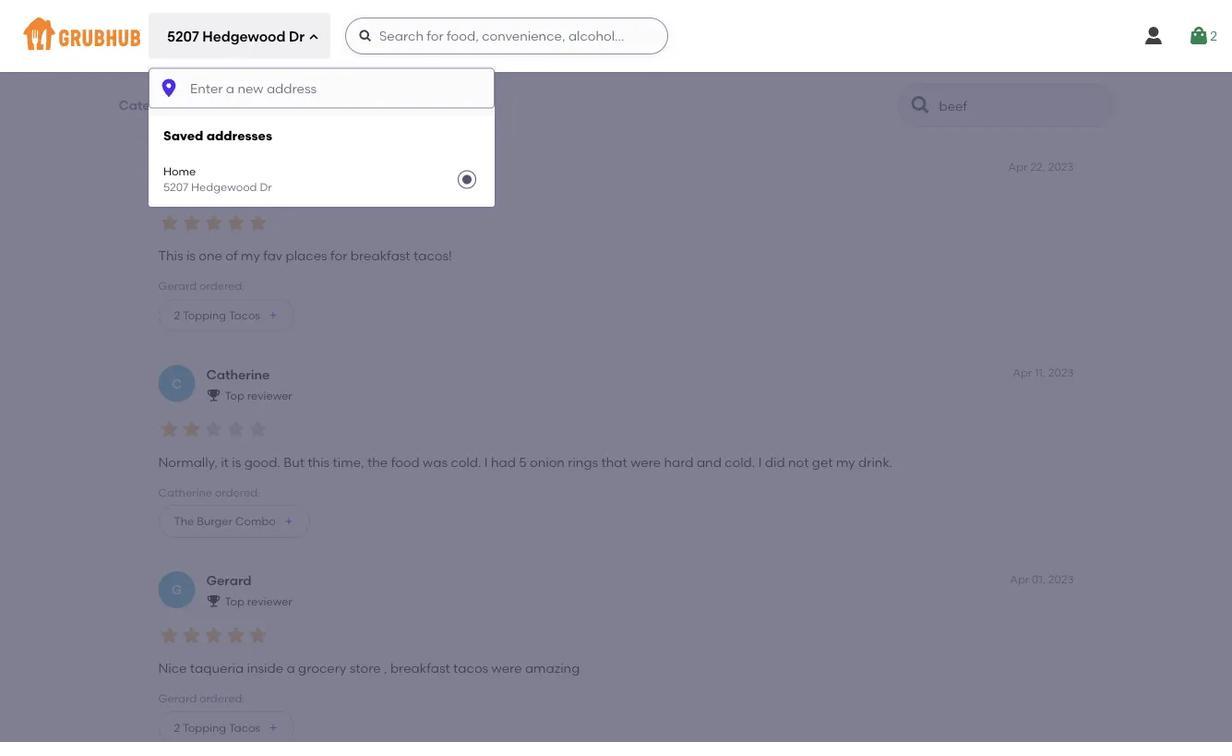Task type: locate. For each thing, give the bounding box(es) containing it.
topping down one
[[183, 308, 226, 322]]

0 vertical spatial 2 topping tacos button
[[158, 299, 294, 332]]

not
[[788, 454, 809, 470]]

ross ordered:
[[158, 73, 231, 86]]

top reviewer down addresses
[[225, 182, 292, 196]]

1 vertical spatial 2023
[[1048, 366, 1074, 379]]

tacos for inside
[[229, 721, 260, 734]]

1 top from the top
[[225, 182, 244, 196]]

home
[[163, 164, 196, 178]]

that
[[601, 454, 628, 470]]

0 horizontal spatial was
[[217, 41, 242, 57]]

2 vertical spatial trophy icon image
[[206, 594, 221, 609]]

had
[[491, 454, 516, 470]]

1 vertical spatial 2 topping tacos button
[[158, 711, 294, 742]]

2023 for this is one of my fav places for breakfast tacos!
[[1048, 160, 1074, 173]]

dr down addresses
[[260, 180, 272, 194]]

2 tacos from the top
[[229, 721, 260, 734]]

plus icon image down the but
[[283, 516, 294, 527]]

trophy icon image
[[206, 181, 221, 196], [206, 387, 221, 402], [206, 594, 221, 609]]

my right get
[[836, 454, 855, 470]]

0 vertical spatial was
[[217, 41, 242, 57]]

reviewer for but
[[247, 389, 292, 402]]

top
[[225, 182, 244, 196], [225, 389, 244, 402], [225, 595, 244, 608]]

plus icon image down fav
[[268, 310, 279, 321]]

1 horizontal spatial was
[[423, 454, 448, 470]]

0 vertical spatial gerard
[[158, 279, 197, 293]]

1 vertical spatial 5207
[[163, 180, 188, 194]]

i
[[484, 454, 488, 470], [758, 454, 762, 470]]

0 vertical spatial trophy icon image
[[206, 181, 221, 196]]

g up "nice"
[[171, 582, 182, 598]]

2023 right '22,'
[[1048, 160, 1074, 173]]

0 horizontal spatial my
[[241, 248, 260, 263]]

nice taqueria inside a grocery store , breakfast tacos were amazing
[[158, 660, 580, 676]]

dr inside home 5207 hedgewood dr
[[260, 180, 272, 194]]

catherine
[[206, 366, 270, 382], [158, 486, 212, 499]]

1 vertical spatial was
[[423, 454, 448, 470]]

0 vertical spatial g
[[171, 169, 182, 185]]

topping
[[183, 308, 226, 322], [183, 721, 226, 734]]

side sauce 2oz button
[[470, 92, 600, 126]]

2 vertical spatial top
[[225, 595, 244, 608]]

g down saved
[[171, 169, 182, 185]]

1 tacos from the top
[[229, 308, 260, 322]]

2 topping from the top
[[183, 721, 226, 734]]

2023 right 11, in the right of the page
[[1048, 366, 1074, 379]]

the
[[367, 454, 388, 470]]

apr left 11, in the right of the page
[[1013, 366, 1032, 379]]

0 horizontal spatial were
[[492, 660, 522, 676]]

my right of
[[241, 248, 260, 263]]

plus icon image right reviews button
[[322, 103, 333, 114]]

2 topping tacos down one
[[174, 308, 260, 322]]

trophy icon image for it
[[206, 387, 221, 402]]

a
[[287, 660, 295, 676]]

hedgewood inside home 5207 hedgewood dr
[[191, 180, 257, 194]]

1 vertical spatial tacos
[[229, 721, 260, 734]]

but
[[284, 454, 305, 470]]

0 vertical spatial 2023
[[1048, 160, 1074, 173]]

0 vertical spatial gerard ordered:
[[158, 279, 245, 293]]

2 2023 from the top
[[1048, 366, 1074, 379]]

gerard
[[158, 279, 197, 293], [206, 573, 252, 588], [158, 692, 197, 705]]

2 vertical spatial gerard
[[158, 692, 197, 705]]

hedgewood up ross ordered:
[[202, 29, 286, 45]]

apr 01, 2023
[[1010, 572, 1074, 586]]

the burger combo button
[[158, 505, 310, 538]]

1 vertical spatial my
[[836, 454, 855, 470]]

1 horizontal spatial were
[[631, 454, 661, 470]]

nice
[[158, 660, 187, 676]]

dr up enter a new address search box
[[289, 29, 305, 45]]

ordered: up about
[[185, 73, 231, 86]]

were right that
[[631, 454, 661, 470]]

hedgewood down home
[[191, 180, 257, 194]]

2 topping tacos for inside
[[174, 721, 260, 734]]

tacos for one
[[229, 308, 260, 322]]

top down addresses
[[225, 182, 244, 196]]

this
[[308, 454, 330, 470]]

2 g from the top
[[171, 582, 182, 598]]

3 2023 from the top
[[1048, 572, 1074, 586]]

1 vertical spatial top
[[225, 389, 244, 402]]

ordered: down taqueria
[[199, 692, 245, 705]]

the up ross
[[158, 41, 182, 57]]

gerard down "nice"
[[158, 692, 197, 705]]

ordered: down of
[[199, 279, 245, 293]]

top reviewer for a
[[225, 595, 292, 608]]

catherine down 'normally,'
[[158, 486, 212, 499]]

burger
[[197, 515, 233, 528]]

top for one
[[225, 182, 244, 196]]

reviewer for my
[[247, 182, 292, 196]]

svg image right excellent
[[308, 32, 319, 43]]

1 reviewer from the top
[[247, 182, 292, 196]]

bread
[[396, 102, 428, 115]]

gerard down this
[[158, 279, 197, 293]]

was left excellent
[[217, 41, 242, 57]]

star icon image
[[158, 6, 180, 28], [180, 6, 203, 28], [203, 6, 225, 28], [225, 6, 247, 28], [247, 6, 269, 28], [158, 212, 180, 234], [180, 212, 203, 234], [203, 212, 225, 234], [225, 212, 247, 234], [247, 212, 269, 234], [158, 418, 180, 440], [180, 418, 203, 440], [203, 418, 225, 440], [225, 418, 247, 440], [247, 418, 269, 440], [158, 625, 180, 647], [180, 625, 203, 647], [203, 625, 225, 647], [225, 625, 247, 647], [247, 625, 269, 647]]

home 5207 hedgewood dr
[[163, 164, 272, 194]]

and
[[697, 454, 722, 470]]

0 horizontal spatial i
[[484, 454, 488, 470]]

1 vertical spatial reviewer
[[247, 389, 292, 402]]

Search for food, convenience, alcohol... search field
[[345, 18, 668, 54]]

2 2 topping tacos button from the top
[[158, 711, 294, 742]]

time,
[[333, 454, 364, 470]]

i left had
[[484, 454, 488, 470]]

0 vertical spatial tacos
[[229, 308, 260, 322]]

apr
[[1009, 160, 1028, 173], [1013, 366, 1032, 379], [1010, 572, 1029, 586]]

tacos!
[[414, 248, 452, 263]]

3 reviewer from the top
[[247, 595, 292, 608]]

1 vertical spatial apr
[[1013, 366, 1032, 379]]

2023 for normally, it is good.  but this time, the food was cold.  i had  5 onion rings that were hard and cold.  i did not get my drink.
[[1048, 366, 1074, 379]]

top reviewer for good.
[[225, 389, 292, 402]]

hard
[[664, 454, 694, 470]]

0 vertical spatial dr
[[289, 29, 305, 45]]

apr for nice taqueria inside a grocery store , breakfast tacos were amazing
[[1010, 572, 1029, 586]]

categories
[[119, 97, 189, 113]]

1 horizontal spatial i
[[758, 454, 762, 470]]

g
[[171, 169, 182, 185], [171, 582, 182, 598]]

2 button
[[1188, 19, 1218, 53]]

1 vertical spatial 2
[[174, 308, 180, 322]]

1 trophy icon image from the top
[[206, 181, 221, 196]]

the inside button
[[174, 515, 194, 528]]

2 vertical spatial 2
[[174, 721, 180, 734]]

1 2023 from the top
[[1048, 160, 1074, 173]]

5207 inside home 5207 hedgewood dr
[[163, 180, 188, 194]]

1 vertical spatial g
[[171, 582, 182, 598]]

2 trophy icon image from the top
[[206, 387, 221, 402]]

tacos
[[229, 308, 260, 322], [229, 721, 260, 734]]

plus icon image inside the pita bread button
[[435, 103, 446, 114]]

1 horizontal spatial my
[[836, 454, 855, 470]]

2 2 topping tacos from the top
[[174, 721, 260, 734]]

Enter a new address search field
[[149, 68, 495, 108]]

breakfast right the for
[[351, 248, 410, 263]]

3 trophy icon image from the top
[[206, 594, 221, 609]]

1 vertical spatial trophy icon image
[[206, 387, 221, 402]]

0 vertical spatial combo
[[274, 102, 315, 115]]

excellent
[[245, 41, 301, 57]]

plus icon image inside the burger combo button
[[283, 516, 294, 527]]

ordered: for inside
[[199, 692, 245, 705]]

cold.
[[451, 454, 481, 470], [725, 454, 755, 470]]

tacos down inside
[[229, 721, 260, 734]]

yero?
[[243, 102, 271, 115]]

2 right svg icon
[[1210, 28, 1218, 44]]

top up taqueria
[[225, 595, 244, 608]]

topping down taqueria
[[183, 721, 226, 734]]

g for this
[[171, 169, 182, 185]]

1 vertical spatial top reviewer
[[225, 389, 292, 402]]

were
[[631, 454, 661, 470], [492, 660, 522, 676]]

trophy icon image right the c
[[206, 387, 221, 402]]

catherine for catherine
[[206, 366, 270, 382]]

0 vertical spatial top reviewer
[[225, 182, 292, 196]]

0 vertical spatial hedgewood
[[202, 29, 286, 45]]

gerard down the burger combo button
[[206, 573, 252, 588]]

2 reviewer from the top
[[247, 389, 292, 402]]

0 vertical spatial 2
[[1210, 28, 1218, 44]]

top right the c
[[225, 389, 244, 402]]

inside
[[247, 660, 284, 676]]

2 topping tacos button for one
[[158, 299, 294, 332]]

apr left 01,
[[1010, 572, 1029, 586]]

apr 22, 2023
[[1009, 160, 1074, 173]]

combo right yero?
[[274, 102, 315, 115]]

cold. left had
[[451, 454, 481, 470]]

5207 hedgewood dr
[[167, 29, 305, 45]]

combo inside button
[[235, 515, 276, 528]]

catherine right the c
[[206, 366, 270, 382]]

plus icon image
[[322, 103, 333, 114], [435, 103, 446, 114], [268, 310, 279, 321], [283, 516, 294, 527], [268, 722, 279, 733]]

2 topping tacos button for inside
[[158, 711, 294, 742]]

categories button
[[118, 72, 190, 138]]

gerard ordered: for is
[[158, 279, 245, 293]]

2023 for nice taqueria inside a grocery store , breakfast tacos were amazing
[[1048, 572, 1074, 586]]

0 vertical spatial the
[[158, 41, 182, 57]]

plus icon image right the bread
[[435, 103, 446, 114]]

plus icon image for the
[[283, 516, 294, 527]]

1 vertical spatial were
[[492, 660, 522, 676]]

drink.
[[859, 454, 893, 470]]

2 down this
[[174, 308, 180, 322]]

search icon image
[[910, 94, 932, 116]]

0 horizontal spatial cold.
[[451, 454, 481, 470]]

is
[[186, 248, 196, 263], [232, 454, 241, 470]]

plus icon image down inside
[[268, 722, 279, 733]]

svg image right svg icon
[[1188, 25, 1210, 47]]

cold. right the and
[[725, 454, 755, 470]]

0 vertical spatial 2 topping tacos
[[174, 308, 260, 322]]

5207 up ross ordered:
[[167, 29, 199, 45]]

apr left '22,'
[[1009, 160, 1028, 173]]

top reviewer
[[225, 182, 292, 196], [225, 389, 292, 402], [225, 595, 292, 608]]

1 2 topping tacos button from the top
[[158, 299, 294, 332]]

2 vertical spatial 2023
[[1048, 572, 1074, 586]]

ordered: for is
[[215, 486, 260, 499]]

2 down "nice"
[[174, 721, 180, 734]]

side
[[485, 102, 508, 115]]

top reviewer up inside
[[225, 595, 292, 608]]

hedgewood
[[202, 29, 286, 45], [191, 180, 257, 194]]

2 vertical spatial top reviewer
[[225, 595, 292, 608]]

reviewer down addresses
[[247, 182, 292, 196]]

1 vertical spatial catherine
[[158, 486, 212, 499]]

1 vertical spatial combo
[[235, 515, 276, 528]]

1 horizontal spatial dr
[[289, 29, 305, 45]]

apr for this is one of my fav places for breakfast tacos!
[[1009, 160, 1028, 173]]

this
[[158, 248, 183, 263]]

food
[[185, 41, 214, 57], [391, 454, 420, 470]]

1 vertical spatial the
[[174, 515, 194, 528]]

2 gerard ordered: from the top
[[158, 692, 245, 705]]

2 top from the top
[[225, 389, 244, 402]]

0 vertical spatial topping
[[183, 308, 226, 322]]

2 topping tacos button down taqueria
[[158, 711, 294, 742]]

i left "did"
[[758, 454, 762, 470]]

gerard ordered:
[[158, 279, 245, 293], [158, 692, 245, 705]]

plus icon image for breakfast
[[268, 722, 279, 733]]

food right the
[[391, 454, 420, 470]]

top reviewer up good.
[[225, 389, 292, 402]]

svg image up enter a new address search box
[[358, 29, 373, 43]]

2
[[1210, 28, 1218, 44], [174, 308, 180, 322], [174, 721, 180, 734]]

1 horizontal spatial is
[[232, 454, 241, 470]]

breakfast right , in the left bottom of the page
[[390, 660, 450, 676]]

is left one
[[186, 248, 196, 263]]

2 topping tacos
[[174, 308, 260, 322], [174, 721, 260, 734]]

1 vertical spatial topping
[[183, 721, 226, 734]]

,
[[384, 660, 387, 676]]

2 vertical spatial reviewer
[[247, 595, 292, 608]]

was
[[217, 41, 242, 57], [423, 454, 448, 470]]

1 horizontal spatial cold.
[[725, 454, 755, 470]]

gerard ordered: down taqueria
[[158, 692, 245, 705]]

topping for taqueria
[[183, 721, 226, 734]]

for
[[331, 248, 347, 263]]

0 vertical spatial apr
[[1009, 160, 1028, 173]]

gerard for taqueria
[[158, 692, 197, 705]]

reviewer up good.
[[247, 389, 292, 402]]

trophy icon image down saved addresses
[[206, 181, 221, 196]]

the
[[158, 41, 182, 57], [174, 515, 194, 528]]

my
[[241, 248, 260, 263], [836, 454, 855, 470]]

1 top reviewer from the top
[[225, 182, 292, 196]]

1 vertical spatial 2 topping tacos
[[174, 721, 260, 734]]

trophy icon image for is
[[206, 181, 221, 196]]

2 topping tacos button down of
[[158, 299, 294, 332]]

the burger combo
[[174, 515, 276, 528]]

breakfast
[[351, 248, 410, 263], [390, 660, 450, 676]]

the for the food was excellent
[[158, 41, 182, 57]]

0 horizontal spatial is
[[186, 248, 196, 263]]

3 top from the top
[[225, 595, 244, 608]]

1 g from the top
[[171, 169, 182, 185]]

0 vertical spatial food
[[185, 41, 214, 57]]

1 vertical spatial hedgewood
[[191, 180, 257, 194]]

svg image up gyro?
[[158, 77, 180, 99]]

topping for is
[[183, 308, 226, 322]]

trophy icon image up taqueria
[[206, 594, 221, 609]]

normally, it is good.  but this time, the food was cold.  i had  5 onion rings that were hard and cold.  i did not get my drink.
[[158, 454, 893, 470]]

reviewer up inside
[[247, 595, 292, 608]]

gerard ordered: down one
[[158, 279, 245, 293]]

food up ross ordered:
[[185, 41, 214, 57]]

get
[[812, 454, 833, 470]]

1 vertical spatial dr
[[260, 180, 272, 194]]

saved addresses
[[163, 128, 272, 143]]

1 2 topping tacos from the top
[[174, 308, 260, 322]]

2 topping tacos down taqueria
[[174, 721, 260, 734]]

ordered:
[[185, 73, 231, 86], [199, 279, 245, 293], [215, 486, 260, 499], [199, 692, 245, 705]]

places
[[286, 248, 327, 263]]

svg image
[[1188, 25, 1210, 47], [358, 29, 373, 43], [308, 32, 319, 43], [158, 77, 180, 99]]

combo
[[274, 102, 315, 115], [235, 515, 276, 528]]

is right the it
[[232, 454, 241, 470]]

the left burger
[[174, 515, 194, 528]]

2 vertical spatial apr
[[1010, 572, 1029, 586]]

onion
[[530, 454, 565, 470]]

1 topping from the top
[[183, 308, 226, 322]]

sauce
[[511, 102, 545, 115]]

0 vertical spatial top
[[225, 182, 244, 196]]

1 vertical spatial food
[[391, 454, 420, 470]]

reviewer
[[247, 182, 292, 196], [247, 389, 292, 402], [247, 595, 292, 608]]

0 vertical spatial catherine
[[206, 366, 270, 382]]

were right tacos
[[492, 660, 522, 676]]

0 vertical spatial reviewer
[[247, 182, 292, 196]]

3 top reviewer from the top
[[225, 595, 292, 608]]

2023
[[1048, 160, 1074, 173], [1048, 366, 1074, 379], [1048, 572, 1074, 586]]

was right the
[[423, 454, 448, 470]]

1 gerard ordered: from the top
[[158, 279, 245, 293]]

tacos down of
[[229, 308, 260, 322]]

5207 down home
[[163, 180, 188, 194]]

0 horizontal spatial dr
[[260, 180, 272, 194]]

dr
[[289, 29, 305, 45], [260, 180, 272, 194]]

2023 right 01,
[[1048, 572, 1074, 586]]

combo right burger
[[235, 515, 276, 528]]

fav
[[263, 248, 283, 263]]

0 vertical spatial breakfast
[[351, 248, 410, 263]]

1 vertical spatial gerard ordered:
[[158, 692, 245, 705]]

2 top reviewer from the top
[[225, 389, 292, 402]]

ordered: up the burger combo button
[[215, 486, 260, 499]]



Task type: vqa. For each thing, say whether or not it's contained in the screenshot.
inside ordered:
yes



Task type: describe. For each thing, give the bounding box(es) containing it.
01,
[[1032, 572, 1046, 586]]

normally,
[[158, 454, 218, 470]]

about
[[205, 97, 244, 113]]

trophy icon image for taqueria
[[206, 594, 221, 609]]

of
[[226, 248, 238, 263]]

0 vertical spatial my
[[241, 248, 260, 263]]

0 horizontal spatial food
[[185, 41, 214, 57]]

top for is
[[225, 389, 244, 402]]

11,
[[1035, 366, 1046, 379]]

ordered: for one
[[199, 279, 245, 293]]

2oz
[[548, 102, 566, 115]]

g for nice
[[171, 582, 182, 598]]

taqueria
[[190, 660, 244, 676]]

1 vertical spatial gerard
[[206, 573, 252, 588]]

gerard ordered: for taqueria
[[158, 692, 245, 705]]

catherine for catherine ordered:
[[158, 486, 212, 499]]

main navigation navigation
[[0, 0, 1232, 742]]

top reviewer for of
[[225, 182, 292, 196]]

0 vertical spatial is
[[186, 248, 196, 263]]

2 cold. from the left
[[725, 454, 755, 470]]

pita
[[372, 102, 393, 115]]

reviews
[[260, 97, 311, 113]]

grocery
[[298, 660, 346, 676]]

side sauce 2oz
[[485, 102, 566, 115]]

reviewer for grocery
[[247, 595, 292, 608]]

2 for this is one of my fav places for breakfast tacos!
[[174, 308, 180, 322]]

pita bread button
[[356, 92, 462, 126]]

apr 11, 2023
[[1013, 366, 1074, 379]]

the food was excellent
[[158, 41, 301, 57]]

2 topping tacos for one
[[174, 308, 260, 322]]

top for inside
[[225, 595, 244, 608]]

gyro? gero? yero?  combo
[[174, 102, 315, 115]]

pita bread
[[372, 102, 428, 115]]

c
[[172, 376, 182, 391]]

gyro?
[[174, 102, 205, 115]]

2 i from the left
[[758, 454, 762, 470]]

0 vertical spatial 5207
[[167, 29, 199, 45]]

gero?
[[208, 102, 240, 115]]

good.
[[244, 454, 280, 470]]

catherine ordered:
[[158, 486, 260, 499]]

reviews button
[[259, 72, 312, 138]]

about button
[[204, 72, 245, 138]]

2 for nice taqueria inside a grocery store , breakfast tacos were amazing
[[174, 721, 180, 734]]

1 horizontal spatial food
[[391, 454, 420, 470]]

plus icon image inside gyro? gero? yero?  combo button
[[322, 103, 333, 114]]

gerard for is
[[158, 279, 197, 293]]

svg image inside 2 button
[[1188, 25, 1210, 47]]

ross
[[158, 73, 183, 86]]

svg image
[[1143, 25, 1165, 47]]

addresses
[[206, 128, 272, 143]]

tacos
[[453, 660, 489, 676]]

5
[[519, 454, 527, 470]]

saved
[[163, 128, 203, 143]]

did
[[765, 454, 785, 470]]

1 vertical spatial is
[[232, 454, 241, 470]]

one
[[199, 248, 222, 263]]

rings
[[568, 454, 598, 470]]

1 i from the left
[[484, 454, 488, 470]]

ordered: for was
[[185, 73, 231, 86]]

amazing
[[525, 660, 580, 676]]

1 vertical spatial breakfast
[[390, 660, 450, 676]]

apr for normally, it is good.  but this time, the food was cold.  i had  5 onion rings that were hard and cold.  i did not get my drink.
[[1013, 366, 1032, 379]]

store
[[350, 660, 381, 676]]

combo inside button
[[274, 102, 315, 115]]

Search Native Grocery search field
[[937, 97, 1079, 114]]

22,
[[1031, 160, 1046, 173]]

gyro? gero? yero?  combo button
[[158, 92, 349, 126]]

plus icon image for for
[[268, 310, 279, 321]]

it
[[221, 454, 229, 470]]

1 cold. from the left
[[451, 454, 481, 470]]

2 inside button
[[1210, 28, 1218, 44]]

0 vertical spatial were
[[631, 454, 661, 470]]

this is one of my fav places for breakfast tacos!
[[158, 248, 452, 263]]

the for the burger combo
[[174, 515, 194, 528]]



